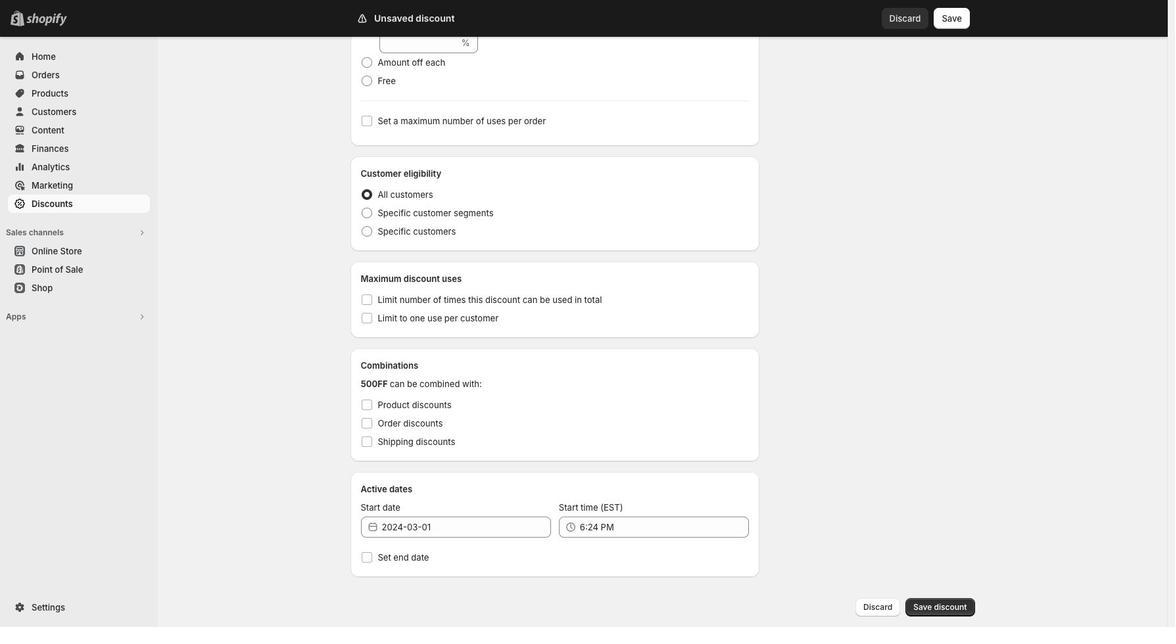 Task type: locate. For each thing, give the bounding box(es) containing it.
YYYY-MM-DD text field
[[382, 517, 551, 538]]

shopify image
[[26, 13, 67, 26]]

None text field
[[379, 32, 459, 53]]



Task type: vqa. For each thing, say whether or not it's contained in the screenshot.
Shopify image
yes



Task type: describe. For each thing, give the bounding box(es) containing it.
Enter time text field
[[580, 517, 750, 538]]



